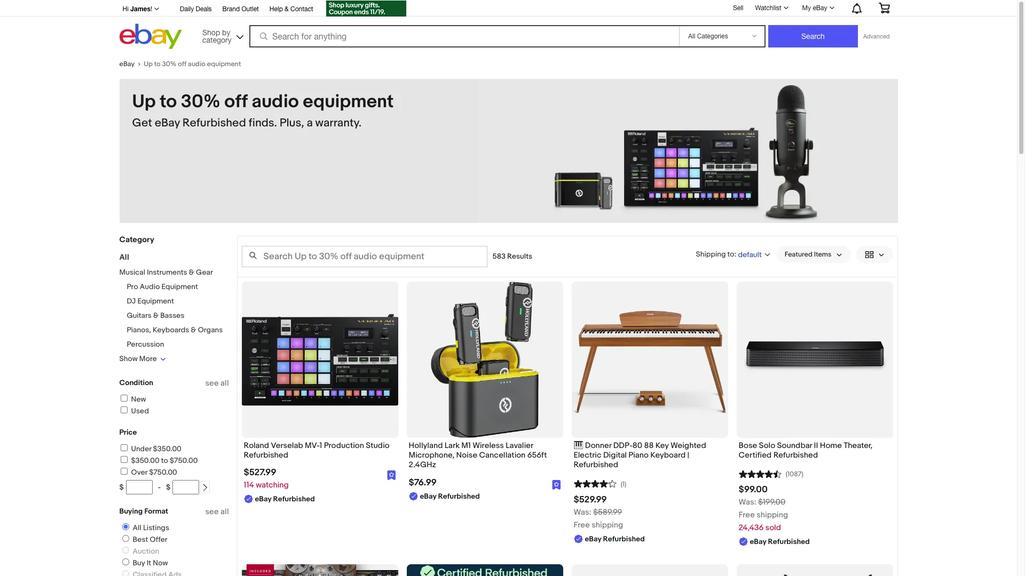 Task type: describe. For each thing, give the bounding box(es) containing it.
-
[[158, 483, 161, 492]]

refurbished inside roland verselab mv-1 production studio refurbished
[[244, 451, 288, 461]]

buy it now link
[[118, 559, 170, 568]]

30% for up to 30% off audio equipment get ebay refurbished finds. plus, a warranty.
[[181, 91, 220, 113]]

verselab
[[271, 441, 303, 451]]

|
[[687, 451, 689, 461]]

over $750.00 link
[[119, 468, 177, 477]]

show
[[119, 354, 138, 364]]

& inside account navigation
[[285, 5, 289, 13]]

(1087) link
[[739, 469, 803, 479]]

outlet
[[242, 5, 259, 13]]

piano
[[629, 451, 649, 461]]

1 horizontal spatial [object undefined] image
[[552, 480, 561, 490]]

free for $99.00
[[739, 511, 755, 521]]

off for up to 30% off audio equipment get ebay refurbished finds. plus, a warranty.
[[224, 91, 248, 113]]

dj equipment link
[[127, 297, 174, 306]]

microphone,
[[409, 451, 454, 461]]

up to 30% off audio equipment
[[144, 60, 241, 68]]

shop by category button
[[198, 24, 246, 47]]

was: for $99.00
[[739, 498, 756, 508]]

category
[[202, 36, 232, 44]]

digital
[[603, 451, 627, 461]]

shop by category banner
[[117, 0, 898, 52]]

refurbished down the $589.99
[[603, 535, 645, 544]]

offer
[[150, 535, 167, 545]]

more
[[139, 354, 157, 364]]

buying format
[[119, 507, 168, 516]]

all for condition
[[220, 379, 229, 389]]

refurbished inside 🎹 donner ddp-80 88 key weighted electric digital piano keyboard | refurbished
[[574, 460, 618, 471]]

off for up to 30% off audio equipment
[[178, 60, 186, 68]]

none submit inside shop by category banner
[[768, 25, 858, 48]]

All Listings radio
[[122, 524, 129, 531]]

buying
[[119, 507, 143, 516]]

audio for up to 30% off audio equipment get ebay refurbished finds. plus, a warranty.
[[252, 91, 299, 113]]

hollyland
[[409, 441, 443, 451]]

Classified Ads radio
[[122, 571, 129, 577]]

watchlist link
[[749, 2, 793, 14]]

sell link
[[728, 4, 748, 12]]

24,436
[[739, 523, 764, 534]]

all for buying format
[[220, 507, 229, 517]]

electric
[[574, 451, 601, 461]]

$76.99
[[409, 478, 437, 488]]

percussion
[[127, 340, 164, 349]]

see all for buying format
[[205, 507, 229, 517]]

certified
[[739, 451, 772, 461]]

advanced link
[[858, 26, 895, 47]]

to for shipping to : default
[[727, 250, 734, 259]]

deals
[[196, 5, 212, 13]]

Used checkbox
[[120, 407, 127, 414]]

home
[[820, 441, 842, 451]]

$ for the maximum value text field
[[166, 483, 170, 492]]

see for condition
[[205, 379, 219, 389]]

$529.99
[[574, 495, 607, 505]]

equipment for up to 30% off audio equipment
[[207, 60, 241, 68]]

daily
[[180, 5, 194, 13]]

up for up to 30% off audio equipment get ebay refurbished finds. plus, a warranty.
[[132, 91, 156, 113]]

$350.00 to $750.00 link
[[119, 456, 198, 466]]

under $350.00 link
[[119, 445, 181, 454]]

ebay inside up to 30% off audio equipment get ebay refurbished finds. plus, a warranty.
[[155, 116, 180, 130]]

featured
[[785, 250, 813, 259]]

get the coupon image
[[326, 1, 406, 17]]

all listings link
[[118, 524, 171, 533]]

88
[[644, 441, 654, 451]]

🎹 donner ddp-80 88 key weighted electric digital piano keyboard | refurbished link
[[574, 441, 726, 473]]

2.4ghz
[[409, 460, 436, 471]]

format
[[144, 507, 168, 516]]

refurbished down watching
[[273, 495, 315, 504]]

organs
[[198, 326, 223, 335]]

submit price range image
[[201, 484, 209, 492]]

0 vertical spatial $350.00
[[153, 445, 181, 454]]

sell
[[733, 4, 743, 12]]

$589.99
[[593, 507, 622, 518]]

hollyland lark m1 wireless lavalier microphone, noise cancellation 656ft 2.4ghz link
[[409, 441, 561, 473]]

!
[[151, 5, 152, 13]]

used
[[131, 407, 149, 416]]

(1087)
[[786, 471, 803, 479]]

help & contact
[[270, 5, 313, 13]]

New checkbox
[[120, 395, 127, 402]]

equipment for up to 30% off audio equipment get ebay refurbished finds. plus, a warranty.
[[303, 91, 394, 113]]

over $750.00
[[131, 468, 177, 477]]

$99.00
[[739, 485, 768, 496]]

ebay refurbished down watching
[[255, 495, 315, 504]]

bose solo soundbar ii home theater, certified refurbished
[[739, 441, 873, 461]]

plus,
[[280, 116, 304, 130]]

new
[[131, 395, 146, 404]]

percussion link
[[127, 340, 164, 349]]

view: gallery view image
[[865, 249, 884, 260]]

watching
[[256, 481, 289, 491]]

get
[[132, 116, 152, 130]]

featured items button
[[776, 246, 851, 263]]

all listings
[[133, 524, 169, 533]]

0 horizontal spatial [object undefined] image
[[387, 470, 396, 480]]

condition
[[119, 379, 153, 388]]

best offer
[[133, 535, 167, 545]]

help
[[270, 5, 283, 13]]

shipping for $99.00
[[757, 511, 788, 521]]

cancellation
[[479, 451, 526, 461]]

ebay link
[[119, 60, 144, 68]]

pianos,
[[127, 326, 151, 335]]

contact
[[290, 5, 313, 13]]

auction
[[133, 547, 159, 556]]

0 vertical spatial equipment
[[161, 282, 198, 291]]

under
[[131, 445, 151, 454]]

auction link
[[118, 547, 161, 556]]

dj
[[127, 297, 136, 306]]

& left gear
[[189, 268, 194, 277]]

hi
[[123, 5, 129, 13]]

Maximum Value text field
[[173, 480, 199, 495]]

1 vertical spatial equipment
[[137, 297, 174, 306]]

583 results
[[492, 252, 532, 261]]

see all for condition
[[205, 379, 229, 389]]

to for up to 30% off audio equipment
[[154, 60, 160, 68]]

see for buying format
[[205, 507, 219, 517]]

refurbished down sold
[[768, 538, 810, 547]]

0 vertical spatial $750.00
[[170, 456, 198, 466]]

roland verselab mv-1 production studio refurbished
[[244, 441, 390, 461]]

hi james !
[[123, 5, 152, 13]]

shipping for $529.99
[[592, 520, 623, 530]]

buy it now
[[133, 559, 168, 568]]

antelope audio - galaxy 32 synergy core | dante/hdx thunderbolt audio interface image
[[242, 565, 398, 577]]



Task type: locate. For each thing, give the bounding box(es) containing it.
best offer link
[[118, 535, 170, 545]]

:
[[734, 250, 736, 259]]

bose
[[739, 441, 757, 451]]

pro audio equipment link
[[127, 282, 198, 291]]

hollyland lark m1 wireless lavalier microphone, noise cancellation 656ft 2.4ghz image
[[431, 282, 539, 438]]

pianos, keyboards & organs link
[[127, 326, 223, 335]]

0 vertical spatial see
[[205, 379, 219, 389]]

by
[[222, 28, 230, 37]]

brand
[[222, 5, 240, 13]]

was: down $529.99
[[574, 507, 591, 518]]

your shopping cart image
[[878, 3, 890, 13]]

4 out of 5 stars image
[[574, 479, 616, 489]]

0 horizontal spatial audio
[[188, 60, 205, 68]]

0 horizontal spatial off
[[178, 60, 186, 68]]

Auction radio
[[122, 547, 129, 554]]

all for all listings
[[133, 524, 141, 533]]

donner
[[585, 441, 611, 451]]

80
[[633, 441, 642, 451]]

1
[[320, 441, 322, 451]]

0 horizontal spatial was:
[[574, 507, 591, 518]]

1 horizontal spatial off
[[224, 91, 248, 113]]

1 vertical spatial see
[[205, 507, 219, 517]]

wireless
[[473, 441, 504, 451]]

warranty.
[[315, 116, 362, 130]]

1 vertical spatial equipment
[[303, 91, 394, 113]]

ddp-
[[613, 441, 633, 451]]

0 vertical spatial audio
[[188, 60, 205, 68]]

see all button for buying format
[[205, 507, 229, 517]]

114 watching
[[244, 481, 289, 491]]

1 all from the top
[[220, 379, 229, 389]]

refurbished down noise
[[438, 492, 480, 501]]

🥁 donner ded-80 electric drum set 5 drum 4 quiet mesh pad with throne | refurb image
[[736, 565, 893, 577]]

bose solo soundbar ii home theater, certified refurbished link
[[739, 441, 891, 464]]

account navigation
[[117, 0, 898, 18]]

key
[[655, 441, 669, 451]]

featured items
[[785, 250, 831, 259]]

weighted
[[671, 441, 706, 451]]

1 vertical spatial 30%
[[181, 91, 220, 113]]

blue yeti usb plug & play condenser mic for recording and streaming on pc & mac image
[[407, 565, 563, 577]]

equipment down instruments
[[161, 282, 198, 291]]

to for up to 30% off audio equipment get ebay refurbished finds. plus, a warranty.
[[160, 91, 177, 113]]

watchlist
[[755, 4, 781, 12]]

2 see all button from the top
[[205, 507, 229, 517]]

was: inside $99.00 was: $199.00 free shipping 24,436 sold
[[739, 498, 756, 508]]

refurbished left finds.
[[182, 116, 246, 130]]

1 vertical spatial see all button
[[205, 507, 229, 517]]

2 all from the top
[[220, 507, 229, 517]]

up
[[144, 60, 153, 68], [132, 91, 156, 113]]

0 horizontal spatial shipping
[[592, 520, 623, 530]]

0 vertical spatial see all
[[205, 379, 229, 389]]

1 horizontal spatial shipping
[[757, 511, 788, 521]]

equipment up guitars & basses link
[[137, 297, 174, 306]]

1 horizontal spatial equipment
[[303, 91, 394, 113]]

lark
[[445, 441, 460, 451]]

all for all
[[119, 253, 129, 263]]

refurbished inside up to 30% off audio equipment get ebay refurbished finds. plus, a warranty.
[[182, 116, 246, 130]]

used link
[[119, 407, 149, 416]]

&
[[285, 5, 289, 13], [189, 268, 194, 277], [153, 311, 159, 320], [191, 326, 196, 335]]

ebay refurbished down the $589.99
[[585, 535, 645, 544]]

1 horizontal spatial free
[[739, 511, 755, 521]]

[object undefined] image left 4 out of 5 stars image
[[552, 480, 561, 490]]

0 vertical spatial up
[[144, 60, 153, 68]]

$750.00 up the maximum value text field
[[170, 456, 198, 466]]

0 vertical spatial 30%
[[162, 60, 176, 68]]

brand outlet link
[[222, 4, 259, 15]]

Search for anything text field
[[251, 26, 677, 46]]

guitars & basses link
[[127, 311, 184, 320]]

shipping inside $99.00 was: $199.00 free shipping 24,436 sold
[[757, 511, 788, 521]]

my ebay
[[802, 4, 827, 12]]

$350.00 to $750.00 checkbox
[[120, 456, 127, 463]]

was: down $99.00
[[739, 498, 756, 508]]

brand outlet
[[222, 5, 259, 13]]

see
[[205, 379, 219, 389], [205, 507, 219, 517]]

0 horizontal spatial 30%
[[162, 60, 176, 68]]

0 vertical spatial off
[[178, 60, 186, 68]]

see all
[[205, 379, 229, 389], [205, 507, 229, 517]]

shipping
[[696, 250, 726, 259]]

refurbished
[[182, 116, 246, 130], [244, 451, 288, 461], [773, 451, 818, 461], [574, 460, 618, 471], [438, 492, 480, 501], [273, 495, 315, 504], [603, 535, 645, 544], [768, 538, 810, 547]]

best
[[133, 535, 148, 545]]

& right the help
[[285, 5, 289, 13]]

656ft
[[527, 451, 547, 461]]

to inside shipping to : default
[[727, 250, 734, 259]]

4.5 out of 5 stars image
[[739, 469, 781, 479]]

[object undefined] image down studio
[[387, 470, 396, 480]]

0 vertical spatial see all button
[[205, 379, 229, 389]]

to down under $350.00
[[161, 456, 168, 466]]

ebay refurbished down sold
[[750, 538, 810, 547]]

30% down up to 30% off audio equipment
[[181, 91, 220, 113]]

$750.00 down $350.00 to $750.00
[[149, 468, 177, 477]]

2 see from the top
[[205, 507, 219, 517]]

audio down the category
[[188, 60, 205, 68]]

equipment up "warranty."
[[303, 91, 394, 113]]

off inside up to 30% off audio equipment get ebay refurbished finds. plus, a warranty.
[[224, 91, 248, 113]]

help & contact link
[[270, 4, 313, 15]]

to right ebay link
[[154, 60, 160, 68]]

0 horizontal spatial all
[[119, 253, 129, 263]]

solo
[[759, 441, 775, 451]]

1 see all button from the top
[[205, 379, 229, 389]]

$ down over $750.00 checkbox
[[119, 483, 124, 492]]

$529.99 was: $589.99 free shipping
[[574, 495, 623, 530]]

was: inside $529.99 was: $589.99 free shipping
[[574, 507, 591, 518]]

🎸donner arena 2000 multi effects pedal 278 effects looper drum machine | refurb image
[[572, 565, 728, 577]]

james
[[130, 5, 151, 13]]

refurbished up $527.99
[[244, 451, 288, 461]]

30% inside up to 30% off audio equipment get ebay refurbished finds. plus, a warranty.
[[181, 91, 220, 113]]

guitars
[[127, 311, 152, 320]]

daily deals link
[[180, 4, 212, 15]]

1 horizontal spatial $
[[166, 483, 170, 492]]

& left organs at the bottom
[[191, 326, 196, 335]]

equipment down the category
[[207, 60, 241, 68]]

$350.00 up $350.00 to $750.00
[[153, 445, 181, 454]]

1 horizontal spatial was:
[[739, 498, 756, 508]]

show more button
[[119, 354, 166, 364]]

1 horizontal spatial 30%
[[181, 91, 220, 113]]

$199.00
[[758, 498, 786, 508]]

studio
[[366, 441, 390, 451]]

all up musical
[[119, 253, 129, 263]]

was: for $529.99
[[574, 507, 591, 518]]

roland verselab mv-1 production studio refurbished image
[[242, 282, 398, 438]]

audio for up to 30% off audio equipment
[[188, 60, 205, 68]]

🎹 donner ddp-80 88 key weighted electric digital piano keyboard | refurbished image
[[572, 282, 728, 438]]

1 vertical spatial audio
[[252, 91, 299, 113]]

gear
[[196, 268, 213, 277]]

[object undefined] image
[[387, 470, 396, 480], [552, 480, 561, 490]]

🎹
[[574, 441, 583, 451]]

shipping inside $529.99 was: $589.99 free shipping
[[592, 520, 623, 530]]

2 $ from the left
[[166, 483, 170, 492]]

free down $529.99
[[574, 520, 590, 530]]

to inside up to 30% off audio equipment get ebay refurbished finds. plus, a warranty.
[[160, 91, 177, 113]]

Minimum Value text field
[[126, 480, 153, 495]]

free inside $529.99 was: $589.99 free shipping
[[574, 520, 590, 530]]

up to 30% off audio equipment get ebay refurbished finds. plus, a warranty.
[[132, 91, 394, 130]]

see all button for condition
[[205, 379, 229, 389]]

lavalier
[[506, 441, 533, 451]]

ebay refurbished down $76.99
[[420, 492, 480, 501]]

shop
[[202, 28, 220, 37]]

[object undefined] image left 4 out of 5 stars image
[[552, 480, 561, 490]]

production
[[324, 441, 364, 451]]

keyboard
[[650, 451, 686, 461]]

bose solo soundbar ii home theater, certified refurbished image
[[736, 301, 893, 419]]

1 vertical spatial all
[[220, 507, 229, 517]]

shipping down the $589.99
[[592, 520, 623, 530]]

$ for "minimum value" text field
[[119, 483, 124, 492]]

1 vertical spatial see all
[[205, 507, 229, 517]]

new link
[[119, 395, 146, 404]]

1 horizontal spatial [object undefined] image
[[552, 480, 561, 490]]

ebay refurbished
[[420, 492, 480, 501], [255, 495, 315, 504], [585, 535, 645, 544], [750, 538, 810, 547]]

default
[[738, 250, 762, 259]]

0 horizontal spatial free
[[574, 520, 590, 530]]

it
[[147, 559, 151, 568]]

free for $529.99
[[574, 520, 590, 530]]

0 horizontal spatial $
[[119, 483, 124, 492]]

[object undefined] image
[[387, 471, 396, 480], [552, 480, 561, 490]]

mv-
[[305, 441, 320, 451]]

daily deals
[[180, 5, 212, 13]]

up for up to 30% off audio equipment
[[144, 60, 153, 68]]

0 horizontal spatial equipment
[[207, 60, 241, 68]]

(1) link
[[574, 479, 626, 489]]

1 horizontal spatial all
[[133, 524, 141, 533]]

to down up to 30% off audio equipment
[[160, 91, 177, 113]]

0 vertical spatial all
[[119, 253, 129, 263]]

Under $350.00 checkbox
[[120, 445, 127, 452]]

ebay
[[813, 4, 827, 12], [119, 60, 135, 68], [155, 116, 180, 130], [420, 492, 436, 501], [255, 495, 271, 504], [585, 535, 601, 544], [750, 538, 766, 547]]

refurbished up 4 out of 5 stars image
[[574, 460, 618, 471]]

Buy It Now radio
[[122, 559, 129, 566]]

free up '24,436'
[[739, 511, 755, 521]]

to left default
[[727, 250, 734, 259]]

instruments
[[147, 268, 187, 277]]

was:
[[739, 498, 756, 508], [574, 507, 591, 518]]

[object undefined] image left $76.99
[[387, 471, 396, 480]]

refurbished inside bose solo soundbar ii home theater, certified refurbished
[[773, 451, 818, 461]]

1 vertical spatial up
[[132, 91, 156, 113]]

1 vertical spatial $350.00
[[131, 456, 159, 466]]

musical instruments & gear pro audio equipment dj equipment guitars & basses pianos, keyboards & organs percussion
[[119, 268, 223, 349]]

0 horizontal spatial [object undefined] image
[[387, 471, 396, 480]]

category
[[119, 235, 154, 245]]

ebay inside account navigation
[[813, 4, 827, 12]]

pro
[[127, 282, 138, 291]]

refurbished up (1087)
[[773, 451, 818, 461]]

0 vertical spatial all
[[220, 379, 229, 389]]

to for $350.00 to $750.00
[[161, 456, 168, 466]]

$ right the -
[[166, 483, 170, 492]]

Enter your search keyword text field
[[242, 246, 487, 267]]

🎹 donner ddp-80 88 key weighted electric digital piano keyboard | refurbished
[[574, 441, 706, 471]]

30% for up to 30% off audio equipment
[[162, 60, 176, 68]]

audio inside up to 30% off audio equipment get ebay refurbished finds. plus, a warranty.
[[252, 91, 299, 113]]

price
[[119, 428, 137, 437]]

1 horizontal spatial audio
[[252, 91, 299, 113]]

ii
[[814, 441, 818, 451]]

& down dj equipment link
[[153, 311, 159, 320]]

shipping down $199.00
[[757, 511, 788, 521]]

my ebay link
[[796, 2, 839, 14]]

shipping to : default
[[696, 250, 762, 259]]

basses
[[160, 311, 184, 320]]

None submit
[[768, 25, 858, 48]]

114
[[244, 481, 254, 491]]

1 vertical spatial $750.00
[[149, 468, 177, 477]]

now
[[153, 559, 168, 568]]

off
[[178, 60, 186, 68], [224, 91, 248, 113]]

all right all listings option
[[133, 524, 141, 533]]

2 see all from the top
[[205, 507, 229, 517]]

1 see from the top
[[205, 379, 219, 389]]

$350.00 up over $750.00 link
[[131, 456, 159, 466]]

1 vertical spatial off
[[224, 91, 248, 113]]

all
[[220, 379, 229, 389], [220, 507, 229, 517]]

equipment inside up to 30% off audio equipment get ebay refurbished finds. plus, a warranty.
[[303, 91, 394, 113]]

1 $ from the left
[[119, 483, 124, 492]]

1 see all from the top
[[205, 379, 229, 389]]

30% right ebay link
[[162, 60, 176, 68]]

up inside up to 30% off audio equipment get ebay refurbished finds. plus, a warranty.
[[132, 91, 156, 113]]

Over $750.00 checkbox
[[120, 468, 127, 475]]

Best Offer radio
[[122, 535, 129, 542]]

$99.00 was: $199.00 free shipping 24,436 sold
[[739, 485, 788, 534]]

theater,
[[844, 441, 873, 451]]

0 vertical spatial equipment
[[207, 60, 241, 68]]

1 vertical spatial all
[[133, 524, 141, 533]]

free
[[739, 511, 755, 521], [574, 520, 590, 530]]

audio up finds.
[[252, 91, 299, 113]]

free inside $99.00 was: $199.00 free shipping 24,436 sold
[[739, 511, 755, 521]]



Task type: vqa. For each thing, say whether or not it's contained in the screenshot.
Up corresponding to Up to 30% off audio equipment Get eBay Refurbished finds. Plus, a warranty.
yes



